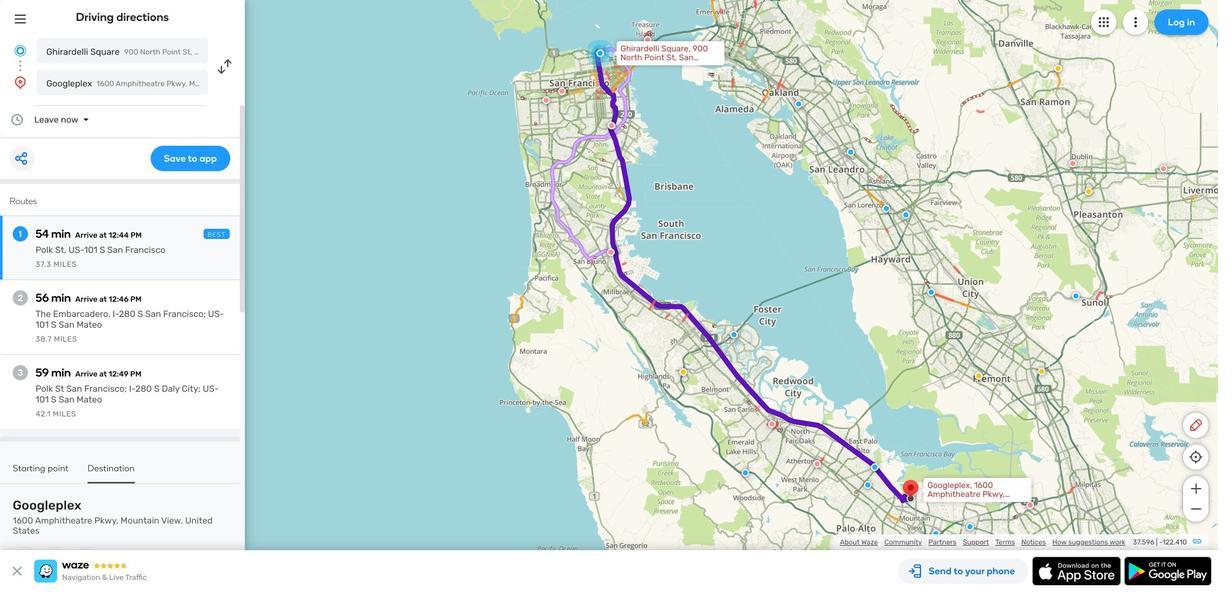Task type: locate. For each thing, give the bounding box(es) containing it.
2 horizontal spatial police image
[[963, 0, 971, 1]]

0 vertical spatial hazard image
[[1054, 65, 1062, 72]]

road closed image
[[542, 96, 550, 104], [607, 249, 615, 256]]

road closed image
[[644, 36, 652, 44], [558, 88, 566, 95], [608, 122, 615, 129], [1069, 160, 1077, 167], [1160, 165, 1167, 173], [768, 421, 776, 428], [813, 461, 821, 468]]

1 vertical spatial road closed image
[[607, 249, 615, 256]]

1 vertical spatial hazard image
[[1085, 188, 1092, 195]]

clock image
[[10, 112, 25, 128]]

current location image
[[13, 43, 28, 58]]

police image
[[963, 0, 971, 1], [882, 205, 890, 213], [902, 211, 910, 219]]

zoom in image
[[1188, 482, 1204, 497]]

hazard image
[[1054, 65, 1062, 72], [1085, 188, 1092, 195]]

location image
[[13, 75, 28, 90]]

1 horizontal spatial hazard image
[[1085, 188, 1092, 195]]

0 horizontal spatial road closed image
[[542, 96, 550, 104]]

x image
[[10, 564, 25, 579]]

zoom out image
[[1188, 502, 1204, 517]]

police image
[[795, 100, 803, 108], [847, 148, 855, 156], [730, 331, 738, 339], [871, 464, 879, 471], [742, 469, 749, 477], [864, 482, 872, 489]]

0 vertical spatial road closed image
[[542, 96, 550, 104]]



Task type: describe. For each thing, give the bounding box(es) containing it.
1 horizontal spatial police image
[[902, 211, 910, 219]]

link image
[[1192, 537, 1202, 547]]

hazard image
[[679, 369, 687, 376]]

0 horizontal spatial police image
[[882, 205, 890, 213]]

1 horizontal spatial road closed image
[[607, 249, 615, 256]]

pencil image
[[1188, 418, 1204, 433]]

0 horizontal spatial hazard image
[[1054, 65, 1062, 72]]



Task type: vqa. For each thing, say whether or not it's contained in the screenshot.
police icon
yes



